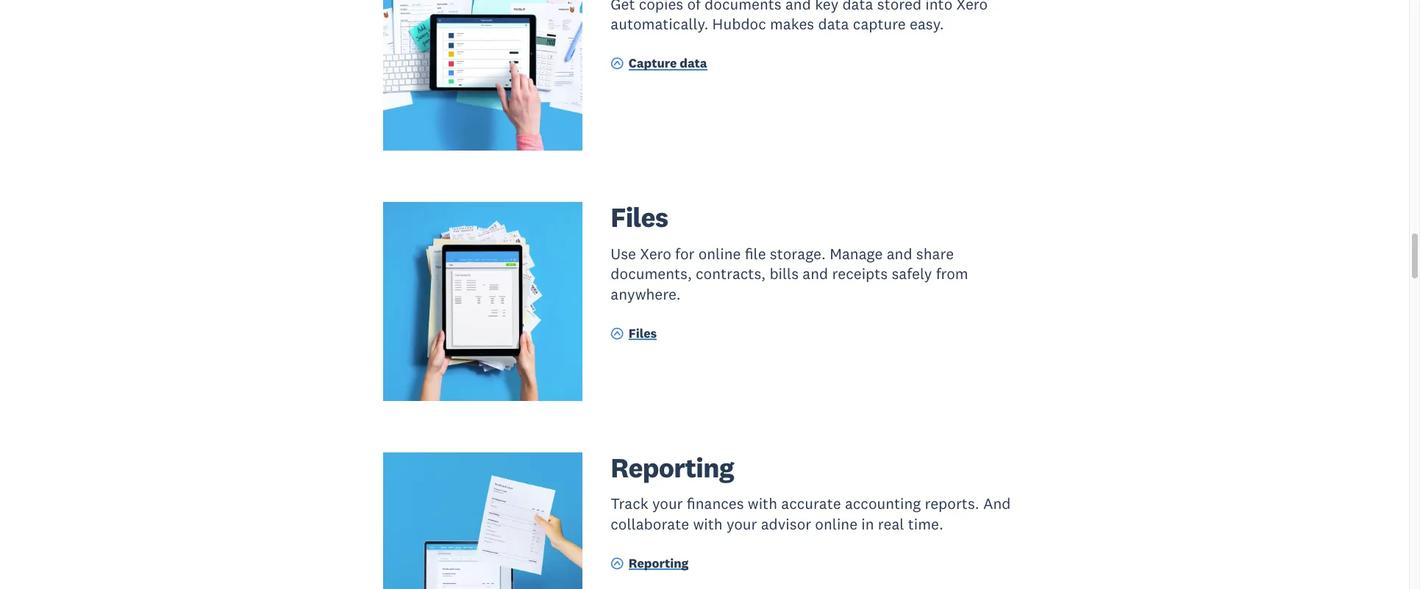 Task type: describe. For each thing, give the bounding box(es) containing it.
files inside button
[[629, 326, 657, 342]]

online inside use xero for online file storage. manage and share documents, contracts, bills and receipts safely from anywhere.
[[698, 244, 741, 264]]

reporting button
[[611, 555, 689, 575]]

1 vertical spatial data
[[818, 14, 849, 34]]

storage.
[[770, 244, 826, 264]]

real
[[878, 515, 904, 535]]

get copies of documents and key data stored into xero automatically. hubdoc makes data capture easy.
[[611, 0, 988, 34]]

safely
[[892, 264, 932, 284]]

capture
[[853, 14, 906, 34]]

and
[[983, 495, 1011, 514]]

finances
[[687, 495, 744, 514]]

time.
[[908, 515, 944, 535]]

data inside button
[[680, 55, 707, 71]]

documents
[[705, 0, 782, 14]]

0 horizontal spatial with
[[693, 515, 723, 535]]

manage
[[830, 244, 883, 264]]

use
[[611, 244, 636, 264]]

from
[[936, 264, 968, 284]]

makes
[[770, 14, 814, 34]]

track
[[611, 495, 648, 514]]

xero inside get copies of documents and key data stored into xero automatically. hubdoc makes data capture easy.
[[957, 0, 988, 14]]

contracts,
[[696, 264, 766, 284]]

receipts
[[832, 264, 888, 284]]

1 horizontal spatial your
[[727, 515, 757, 535]]

easy.
[[910, 14, 944, 34]]

advisor
[[761, 515, 811, 535]]

capture
[[629, 55, 677, 71]]

xero inside use xero for online file storage. manage and share documents, contracts, bills and receipts safely from anywhere.
[[640, 244, 671, 264]]

reports.
[[925, 495, 979, 514]]

accurate
[[781, 495, 841, 514]]

0 vertical spatial reporting
[[611, 451, 734, 485]]

capture data
[[629, 55, 707, 71]]



Task type: locate. For each thing, give the bounding box(es) containing it.
copies
[[639, 0, 683, 14]]

0 horizontal spatial your
[[652, 495, 683, 514]]

online up contracts,
[[698, 244, 741, 264]]

data right capture
[[680, 55, 707, 71]]

file
[[745, 244, 766, 264]]

anywhere.
[[611, 284, 681, 304]]

get
[[611, 0, 635, 14]]

online
[[698, 244, 741, 264], [815, 515, 858, 535]]

1 vertical spatial reporting
[[629, 556, 689, 572]]

key
[[815, 0, 839, 14]]

with up advisor
[[748, 495, 777, 514]]

0 vertical spatial files
[[611, 200, 668, 235]]

and
[[786, 0, 811, 14], [887, 244, 913, 264], [803, 264, 828, 284]]

automatically.
[[611, 14, 709, 34]]

and up safely
[[887, 244, 913, 264]]

0 vertical spatial online
[[698, 244, 741, 264]]

reporting down collaborate
[[629, 556, 689, 572]]

and down storage. in the top right of the page
[[803, 264, 828, 284]]

share
[[916, 244, 954, 264]]

with down the finances
[[693, 515, 723, 535]]

data up capture
[[843, 0, 873, 14]]

and inside get copies of documents and key data stored into xero automatically. hubdoc makes data capture easy.
[[786, 0, 811, 14]]

xero
[[957, 0, 988, 14], [640, 244, 671, 264]]

hubdoc
[[712, 14, 766, 34]]

use xero for online file storage. manage and share documents, contracts, bills and receipts safely from anywhere.
[[611, 244, 968, 304]]

documents,
[[611, 264, 692, 284]]

reporting inside button
[[629, 556, 689, 572]]

into
[[926, 0, 953, 14]]

files button
[[611, 325, 657, 345]]

0 vertical spatial xero
[[957, 0, 988, 14]]

online left in
[[815, 515, 858, 535]]

your
[[652, 495, 683, 514], [727, 515, 757, 535]]

1 vertical spatial files
[[629, 326, 657, 342]]

in
[[862, 515, 874, 535]]

1 vertical spatial xero
[[640, 244, 671, 264]]

reporting up track
[[611, 451, 734, 485]]

0 horizontal spatial xero
[[640, 244, 671, 264]]

your up collaborate
[[652, 495, 683, 514]]

of
[[687, 0, 701, 14]]

1 horizontal spatial xero
[[957, 0, 988, 14]]

for
[[675, 244, 695, 264]]

2 vertical spatial data
[[680, 55, 707, 71]]

with
[[748, 495, 777, 514], [693, 515, 723, 535]]

online inside track your finances with accurate accounting reports. and collaborate with your advisor online in real time.
[[815, 515, 858, 535]]

and up makes
[[786, 0, 811, 14]]

1 horizontal spatial online
[[815, 515, 858, 535]]

data down the key
[[818, 14, 849, 34]]

files down the anywhere.
[[629, 326, 657, 342]]

capture data button
[[611, 55, 707, 75]]

your down the finances
[[727, 515, 757, 535]]

xero up "documents," in the top left of the page
[[640, 244, 671, 264]]

reporting
[[611, 451, 734, 485], [629, 556, 689, 572]]

collaborate
[[611, 515, 689, 535]]

data
[[843, 0, 873, 14], [818, 14, 849, 34], [680, 55, 707, 71]]

files up use
[[611, 200, 668, 235]]

files
[[611, 200, 668, 235], [629, 326, 657, 342]]

1 horizontal spatial with
[[748, 495, 777, 514]]

track your finances with accurate accounting reports. and collaborate with your advisor online in real time.
[[611, 495, 1011, 535]]

0 horizontal spatial online
[[698, 244, 741, 264]]

bills
[[770, 264, 799, 284]]

xero right into
[[957, 0, 988, 14]]

1 vertical spatial online
[[815, 515, 858, 535]]

stored
[[877, 0, 922, 14]]

accounting
[[845, 495, 921, 514]]

0 vertical spatial data
[[843, 0, 873, 14]]



Task type: vqa. For each thing, say whether or not it's contained in the screenshot.
Accurate
yes



